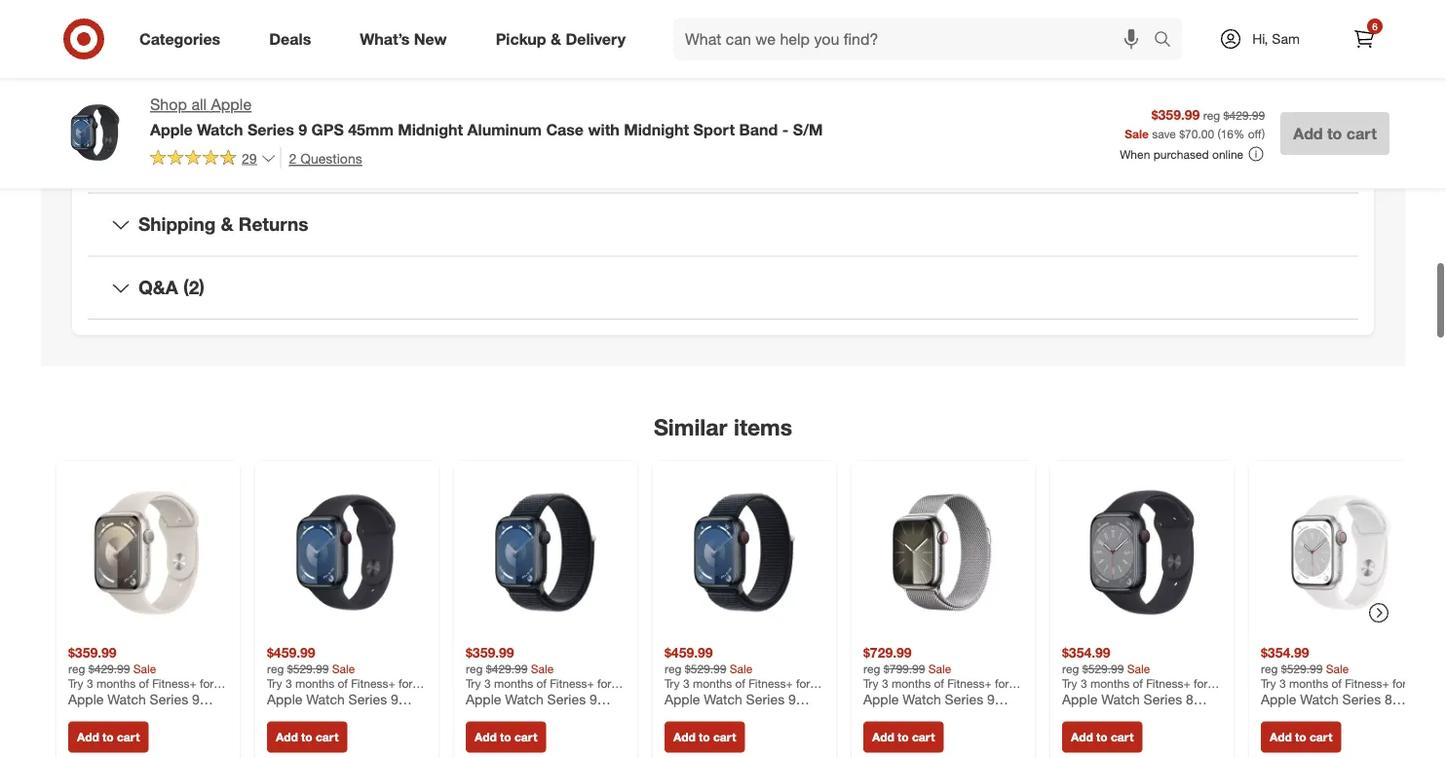 Task type: vqa. For each thing, say whether or not it's contained in the screenshot.


Task type: locate. For each thing, give the bounding box(es) containing it.
water up can
[[895, 216, 929, 233]]

watch
[[1044, 21, 1083, 38], [197, 68, 236, 85], [858, 80, 896, 97], [197, 120, 243, 139], [805, 138, 843, 155], [805, 158, 843, 175], [841, 197, 879, 214], [986, 255, 1024, 272], [1034, 352, 1073, 370]]

is
[[853, 2, 863, 19], [831, 99, 841, 116], [901, 138, 910, 155], [1263, 216, 1273, 233], [1082, 255, 1091, 272], [1076, 352, 1086, 370]]

iphone
[[604, 29, 646, 46], [358, 48, 401, 65], [347, 68, 389, 85]]

hi, sam
[[1253, 30, 1301, 47]]

similar
[[654, 414, 728, 441]]

resistance
[[975, 158, 1037, 175], [1196, 216, 1259, 233]]

$459.99 for apple watch series 9 gps + cellular 45mm midnight aluminum case with midnight sport loop image
[[665, 644, 713, 661]]

reg for 'apple watch series 9 gps + cellular 45mm silver stainless steel case with silver milanese loop' "image"
[[864, 661, 881, 676]]

1 vertical spatial for
[[1058, 236, 1078, 253]]

online
[[1213, 147, 1244, 161]]

1 horizontal spatial later.
[[757, 41, 785, 58]]

scuba
[[1078, 197, 1115, 214]]

subscription
[[774, 2, 850, 19]]

0 horizontal spatial all
[[191, 95, 207, 114]]

resistance up see
[[1196, 216, 1259, 233]]

cart for 'apple watch series 9 gps + cellular 45mm silver stainless steel case with silver milanese loop' "image"
[[913, 730, 935, 745]]

for left list
[[1012, 99, 1032, 116]]

2 vertical spatial more
[[1212, 372, 1243, 389]]

add to cart button for apple watch series 9 gps 45mm midnight aluminum case with midnight sport loop image
[[466, 722, 546, 753]]

2 vertical spatial available
[[904, 352, 957, 370]]

2 $459.99 reg $529.99 sale from the left
[[665, 644, 753, 676]]

later. down money
[[549, 68, 577, 85]]

0 vertical spatial water
[[937, 158, 971, 175]]

directions
[[494, 29, 554, 46]]

available left the if
[[904, 352, 957, 370]]

series inside shop all apple apple watch series 9 gps 45mm midnight aluminum case with midnight sport band - s/m
[[248, 120, 294, 139]]

deals
[[269, 29, 311, 48]]

to for apple watch series 8 gps + cellular 45mm midnight aluminum case with midnight sport band - s/m 'image'
[[1097, 730, 1108, 745]]

2 vertical spatial water
[[895, 216, 929, 233]]

shop
[[150, 95, 187, 114]]

required down will
[[834, 372, 885, 389]]

0 horizontal spatial later
[[428, 68, 454, 85]]

be up should
[[951, 177, 966, 194]]

be down instructions.
[[885, 352, 900, 370]]

1 horizontal spatial midnight
[[624, 120, 689, 139]]

1 horizontal spatial dust
[[1192, 255, 1218, 272]]

watch inside shop all apple apple watch series 9 gps 45mm midnight aluminum case with midnight sport band - s/m
[[197, 120, 243, 139]]

1 horizontal spatial $354.99
[[1262, 644, 1310, 661]]

2 horizontal spatial not
[[1276, 216, 1296, 233]]

visit
[[1288, 99, 1312, 116]]

0 horizontal spatial apple.com/watch/cellular
[[757, 391, 908, 409]]

of left 50
[[1079, 158, 1091, 175]]

a
[[923, 60, 931, 77], [1036, 99, 1043, 116], [926, 158, 933, 175], [1274, 177, 1281, 194], [1300, 216, 1307, 233]]

family
[[1183, 352, 1222, 370]]

9 inside simply compatible—it works seamlessly with your apple devices and services. unlock your mac automatically. get approximate distance and directions to your iphone with precision finding² on supported iphone models. pay and send money with apple pay.¹² apple watch series 9 requires iphone xs or later with ios 17 or later.
[[282, 68, 289, 85]]

0 vertical spatial later
[[1167, 21, 1194, 38]]

wireless down the connection
[[837, 314, 886, 331]]

6 link
[[1344, 18, 1386, 60]]

activities down pool
[[1290, 197, 1344, 214]]

connection down 'sam'
[[1248, 60, 1316, 77]]

4 $529.99 from the left
[[1282, 661, 1324, 676]]

for
[[1012, 99, 1032, 116], [1058, 236, 1078, 253]]

more inside show more button
[[180, 68, 207, 82]]

0 horizontal spatial midnight
[[398, 120, 463, 139]]

iso
[[1199, 158, 1222, 175]]

midnight
[[398, 120, 463, 139], [624, 120, 689, 139]]

1 connection from the left
[[982, 60, 1050, 77]]

& left returns
[[221, 213, 234, 236]]

contact up the availability. on the right top
[[1071, 275, 1120, 292]]

later inside ⁹a subscription is required for apple fitness+. ¹⁰fall detection updates are available on apple watch series 4 and later with watchos 8 and later. ¹¹emergency sos requires a cellular connection or wi-fi calling with an internet connection from your apple watch or nearby iphone. ¹²apple pay is not available in all markets. for a list of apple pay countries and regions, visit support.apple.com/en-us/ht207957. ¹³apple watch series 9 is rated ip6x dust resistant. ¹⁴apple watch series 9 has a water resistance rating of 50 meters under iso standard 22810:2010. this means it may be used for shallow-water activities like swimming in a pool or ocean. apple watch series 9 should not be used for scuba diving, waterskiing, or other activities involving high-velocity water or submersion below shallow depth. water resistance is not a permanent condition and can diminish over time. for additional information, see support.apple.com/ht205000. apple watch series 9 is also rated ip6x dust resistant. ¹⁵wireless service plan required for cellular service. contact your service provider for more details. connection may vary based on network availability. check apple.com/watch/cellular for participating wireless carriers and eligibility. see support.apple.com/en-us/ht207578 for additional setup instructions. ¹⁶not all features will be available if the apple watch is set up through family setup. wireless service plan required for cellular service. contact your service provider for more details. check apple.com/watch/cellular for participating wireless carriers and eligibility.
[[1167, 21, 1194, 38]]

0 horizontal spatial details.
[[757, 294, 800, 311]]

what's
[[360, 29, 410, 48]]

0 horizontal spatial contact
[[1007, 372, 1056, 389]]

2 $529.99 from the left
[[685, 661, 727, 676]]

What can we help you find? suggestions appear below search field
[[674, 18, 1159, 60]]

check down "wireless"
[[1294, 372, 1334, 389]]

your up money
[[573, 29, 600, 46]]

details. down '¹⁵wireless'
[[757, 294, 800, 311]]

reg for apple watch series 9 gps 45mm starlight aluminum case with starlight sport band - s/m image
[[68, 661, 85, 676]]

2 midnight from the left
[[624, 120, 689, 139]]

$354.99 reg $529.99 sale for apple watch series 8 gps + cellular 45mm midnight aluminum case with midnight sport band - s/m 'image'
[[1063, 644, 1151, 676]]

iphone down what's at left
[[358, 48, 401, 65]]

add to cart for apple watch series 9 gps + cellular 45mm midnight aluminum case with midnight sport band - s/m image
[[276, 730, 339, 745]]

apple watch series 9 gps + cellular 45mm silver stainless steel case with silver milanese loop image
[[864, 473, 1024, 633]]

0 horizontal spatial for
[[1012, 99, 1032, 116]]

see
[[1025, 314, 1049, 331]]

available
[[929, 21, 982, 38], [868, 99, 921, 116], [904, 352, 957, 370]]

$529.99 for apple watch series 9 gps + cellular 45mm midnight aluminum case with midnight sport loop image
[[685, 661, 727, 676]]

additional up ¹⁶not
[[757, 333, 816, 350]]

your down the availability. on the right top
[[1060, 372, 1086, 389]]

1 horizontal spatial wireless
[[1013, 391, 1062, 409]]

$459.99 reg $529.99 sale for apple watch series 9 gps + cellular 45mm midnight aluminum case with midnight sport loop image
[[665, 644, 753, 676]]

2 questions link
[[280, 147, 362, 169]]

0 horizontal spatial used
[[970, 177, 1000, 194]]

features
[[808, 352, 858, 370]]

iphone down the services.
[[604, 29, 646, 46]]

$529.99 for apple watch series 9 gps + cellular 45mm midnight aluminum case with midnight sport band - s/m image
[[287, 661, 329, 676]]

later up an
[[1167, 21, 1194, 38]]

dust down information,
[[1192, 255, 1218, 272]]

is left also
[[1082, 255, 1091, 272]]

¹³apple
[[757, 138, 801, 155]]

¹²apple
[[757, 99, 801, 116]]

1 horizontal spatial connection
[[1248, 60, 1316, 77]]

on down deals
[[272, 48, 287, 65]]

$459.99 reg $529.99 sale
[[267, 644, 355, 676], [665, 644, 753, 676]]

also
[[1095, 255, 1120, 272]]

0 vertical spatial required
[[867, 2, 918, 19]]

apple up "pickup"
[[486, 9, 522, 27]]

0 vertical spatial resistance
[[975, 158, 1037, 175]]

0 horizontal spatial connection
[[982, 60, 1050, 77]]

¹⁶not
[[757, 352, 787, 370]]

pay up s/m
[[805, 99, 827, 116]]

purchased
[[1154, 147, 1210, 161]]

1 $359.99 reg $429.99 sale from the left
[[68, 644, 156, 676]]

save
[[1153, 126, 1177, 141]]

1 horizontal spatial resistant.
[[1222, 255, 1278, 272]]

1 vertical spatial rated
[[1124, 255, 1156, 272]]

0 horizontal spatial support.apple.com/en-
[[757, 119, 896, 136]]

$429.99 inside the $359.99 reg $429.99 sale save $ 70.00 ( 16 % off )
[[1224, 108, 1266, 122]]

details. down the setup. at the right top of the page
[[1247, 372, 1290, 389]]

2 horizontal spatial $429.99
[[1224, 108, 1266, 122]]

apple down fitness+.
[[1005, 21, 1041, 38]]

or left "wi-"
[[1053, 60, 1066, 77]]

1 vertical spatial water
[[1075, 177, 1109, 194]]

us/ht207578
[[1193, 314, 1275, 331]]

$
[[1180, 126, 1186, 141]]

sale for apple watch series 9 gps + cellular 45mm midnight aluminum case with midnight sport band - s/m image
[[332, 661, 355, 676]]

0 horizontal spatial $359.99 reg $429.99 sale
[[68, 644, 156, 676]]

add for apple watch series 9 gps 45mm midnight aluminum case with midnight sport loop image
[[475, 730, 497, 745]]

$429.99
[[1224, 108, 1266, 122], [89, 661, 130, 676], [486, 661, 528, 676]]

0 vertical spatial provider
[[1202, 275, 1252, 292]]

add to cart button for apple watch series 9 gps 45mm starlight aluminum case with starlight sport band - s/m image
[[68, 722, 149, 753]]

9 left should
[[925, 197, 933, 214]]

carriers down set
[[1066, 391, 1112, 409]]

involving
[[757, 216, 810, 233]]

up
[[1112, 352, 1128, 370]]

all right ¹⁶not
[[791, 352, 804, 370]]

0 horizontal spatial $459.99 reg $529.99 sale
[[267, 644, 355, 676]]

1 vertical spatial later.
[[549, 68, 577, 85]]

sale for apple watch series 8 gps + cellular 45mm silver aluminum case with white sport band - s/m image
[[1327, 661, 1350, 676]]

sale for 'apple watch series 9 gps + cellular 45mm silver stainless steel case with silver milanese loop' "image"
[[929, 661, 952, 676]]

of right list
[[1068, 99, 1080, 116]]

used
[[970, 177, 1000, 194], [1024, 197, 1054, 214]]

& inside dropdown button
[[221, 213, 234, 236]]

$354.99 reg $529.99 sale
[[1063, 644, 1151, 676], [1262, 644, 1350, 676]]

1 horizontal spatial resistance
[[1196, 216, 1259, 233]]

1 horizontal spatial &
[[551, 29, 562, 48]]

2 horizontal spatial water
[[1075, 177, 1109, 194]]

used up should
[[970, 177, 1000, 194]]

1 horizontal spatial service.
[[1020, 275, 1067, 292]]

0 vertical spatial contact
[[1071, 275, 1120, 292]]

models.
[[404, 48, 453, 65]]

rated
[[914, 138, 946, 155], [1124, 255, 1156, 272]]

$459.99 reg $529.99 sale for apple watch series 9 gps + cellular 45mm midnight aluminum case with midnight sport band - s/m image
[[267, 644, 355, 676]]

1 vertical spatial additional
[[757, 333, 816, 350]]

pay down calling
[[1123, 99, 1145, 116]]

reg for apple watch series 9 gps + cellular 45mm midnight aluminum case with midnight sport loop image
[[665, 661, 682, 676]]

add to cart for apple watch series 9 gps 45mm starlight aluminum case with starlight sport band - s/m image
[[77, 730, 140, 745]]

2 $459.99 from the left
[[665, 644, 713, 661]]

reg for apple watch series 8 gps + cellular 45mm silver aluminum case with white sport band - s/m image
[[1262, 661, 1279, 676]]

$359.99
[[1152, 106, 1201, 123], [68, 644, 117, 661], [466, 644, 514, 661]]

may right it
[[921, 177, 947, 194]]

to
[[558, 29, 570, 46], [1328, 124, 1343, 143], [102, 730, 114, 745], [301, 730, 313, 745], [500, 730, 512, 745], [699, 730, 710, 745], [898, 730, 909, 745], [1097, 730, 1108, 745], [1296, 730, 1307, 745]]

2 vertical spatial iphone
[[347, 68, 389, 85]]

1 vertical spatial service.
[[956, 372, 1003, 389]]

later. inside ⁹a subscription is required for apple fitness+. ¹⁰fall detection updates are available on apple watch series 4 and later with watchos 8 and later. ¹¹emergency sos requires a cellular connection or wi-fi calling with an internet connection from your apple watch or nearby iphone. ¹²apple pay is not available in all markets. for a list of apple pay countries and regions, visit support.apple.com/en-us/ht207957. ¹³apple watch series 9 is rated ip6x dust resistant. ¹⁴apple watch series 9 has a water resistance rating of 50 meters under iso standard 22810:2010. this means it may be used for shallow-water activities like swimming in a pool or ocean. apple watch series 9 should not be used for scuba diving, waterskiing, or other activities involving high-velocity water or submersion below shallow depth. water resistance is not a permanent condition and can diminish over time. for additional information, see support.apple.com/ht205000. apple watch series 9 is also rated ip6x dust resistant. ¹⁵wireless service plan required for cellular service. contact your service provider for more details. connection may vary based on network availability. check apple.com/watch/cellular for participating wireless carriers and eligibility. see support.apple.com/en-us/ht207578 for additional setup instructions. ¹⁶not all features will be available if the apple watch is set up through family setup. wireless service plan required for cellular service. contact your service provider for more details. check apple.com/watch/cellular for participating wireless carriers and eligibility.
[[757, 41, 785, 58]]

service down ¹⁶not
[[757, 372, 801, 389]]

0 vertical spatial additional
[[1082, 236, 1142, 253]]

is down other
[[1263, 216, 1273, 233]]

network
[[998, 294, 1047, 311]]

check down also
[[1119, 294, 1158, 311]]

0 vertical spatial for
[[1012, 99, 1032, 116]]

add to cart for apple watch series 8 gps + cellular 45mm midnight aluminum case with midnight sport band - s/m 'image'
[[1072, 730, 1134, 745]]

get
[[305, 29, 327, 46]]

rated right also
[[1124, 255, 1156, 272]]

shipping
[[138, 213, 216, 236]]

watchos
[[1227, 21, 1283, 38]]

$459.99
[[267, 644, 316, 661], [665, 644, 713, 661]]

1 $354.99 from the left
[[1063, 644, 1111, 661]]

of
[[1068, 99, 1080, 116], [1079, 158, 1091, 175]]

sale for apple watch series 9 gps 45mm starlight aluminum case with starlight sport band - s/m image
[[133, 661, 156, 676]]

series
[[1087, 21, 1125, 38], [239, 68, 278, 85], [248, 120, 294, 139], [847, 138, 885, 155], [847, 158, 885, 175], [883, 197, 921, 214], [1028, 255, 1066, 272]]

fi
[[1090, 60, 1101, 77]]

below
[[1024, 216, 1061, 233]]

activities up diving,
[[1113, 177, 1166, 194]]

1 horizontal spatial water
[[937, 158, 971, 175]]

0 horizontal spatial $354.99
[[1063, 644, 1111, 661]]

pay down the distance
[[456, 48, 479, 65]]

search button
[[1146, 18, 1193, 64]]

add to cart
[[1294, 124, 1378, 143], [77, 730, 140, 745], [276, 730, 339, 745], [475, 730, 538, 745], [674, 730, 736, 745], [873, 730, 935, 745], [1072, 730, 1134, 745], [1270, 730, 1333, 745]]

sale for apple watch series 8 gps + cellular 45mm midnight aluminum case with midnight sport band - s/m 'image'
[[1128, 661, 1151, 676]]

dust down markets.
[[982, 138, 1009, 155]]

0 vertical spatial not
[[845, 99, 864, 116]]

add to cart button for apple watch series 9 gps + cellular 45mm midnight aluminum case with midnight sport band - s/m image
[[267, 722, 347, 753]]

0 horizontal spatial resistant.
[[1012, 138, 1068, 155]]

check
[[1119, 294, 1158, 311], [1294, 372, 1334, 389]]

0 vertical spatial service.
[[1020, 275, 1067, 292]]

it
[[910, 177, 917, 194]]

0 horizontal spatial participating
[[757, 314, 833, 331]]

has
[[900, 158, 922, 175]]

sale inside $729.99 reg $799.99 sale
[[929, 661, 952, 676]]

2 $354.99 from the left
[[1262, 644, 1310, 661]]

-
[[783, 120, 789, 139]]

items
[[734, 414, 793, 441]]

1 vertical spatial used
[[1024, 197, 1054, 214]]

information,
[[1145, 236, 1217, 253]]

not down other
[[1276, 216, 1296, 233]]

1 horizontal spatial details.
[[1247, 372, 1290, 389]]

1 $529.99 from the left
[[287, 661, 329, 676]]

watch down finding²
[[197, 68, 236, 85]]

watch up "wi-"
[[1044, 21, 1083, 38]]

1 horizontal spatial not
[[981, 197, 1001, 214]]

sale for apple watch series 9 gps + cellular 45mm midnight aluminum case with midnight sport loop image
[[730, 661, 753, 676]]

requires right sos
[[870, 60, 919, 77]]

6
[[1373, 20, 1378, 32]]

70.00
[[1186, 126, 1215, 141]]

1 horizontal spatial ip6x
[[1160, 255, 1188, 272]]

1 horizontal spatial $459.99
[[665, 644, 713, 661]]

waterskiing,
[[1162, 197, 1234, 214]]

0 vertical spatial later.
[[757, 41, 785, 58]]

9 left gps
[[299, 120, 307, 139]]

⁹a
[[757, 2, 771, 19]]

¹¹emergency
[[757, 60, 834, 77]]

1 $459.99 from the left
[[267, 644, 316, 661]]

regions,
[[1236, 99, 1285, 116]]

1 horizontal spatial for
[[1058, 236, 1078, 253]]

service up the connection
[[820, 275, 864, 292]]

cart for apple watch series 9 gps + cellular 45mm midnight aluminum case with midnight sport band - s/m image
[[316, 730, 339, 745]]

to for apple watch series 9 gps 45mm starlight aluminum case with starlight sport band - s/m image
[[102, 730, 114, 745]]

1 $459.99 reg $529.99 sale from the left
[[267, 644, 355, 676]]

with left an
[[1150, 60, 1175, 77]]

45mm
[[348, 120, 394, 139]]

ip6x down information,
[[1160, 255, 1188, 272]]

1 vertical spatial check
[[1294, 372, 1334, 389]]

1 vertical spatial eligibility.
[[1143, 391, 1197, 409]]

water
[[1157, 216, 1192, 233]]

)
[[1263, 126, 1266, 141]]

ip6x down us/ht207957.
[[950, 138, 978, 155]]

or
[[1053, 60, 1066, 77], [412, 68, 424, 85], [532, 68, 545, 85], [900, 80, 913, 97], [1316, 177, 1328, 194], [1238, 197, 1251, 214], [933, 216, 945, 233]]

0 vertical spatial in
[[925, 99, 935, 116]]

midnight left sport on the top of page
[[624, 120, 689, 139]]

$359.99 reg $429.99 sale for apple watch series 9 gps 45mm starlight aluminum case with starlight sport band - s/m image
[[68, 644, 156, 676]]

with right case
[[588, 120, 620, 139]]

later. down ¹⁰fall
[[757, 41, 785, 58]]

3 $529.99 from the left
[[1083, 661, 1125, 676]]

0 vertical spatial apple.com/watch/cellular
[[1162, 294, 1314, 311]]

1 vertical spatial in
[[1259, 177, 1270, 194]]

1 horizontal spatial apple.com/watch/cellular
[[1162, 294, 1314, 311]]

may
[[921, 177, 947, 194], [878, 294, 904, 311]]

not up submersion
[[981, 197, 1001, 214]]

1 $354.99 reg $529.99 sale from the left
[[1063, 644, 1151, 676]]

to inside simply compatible—it works seamlessly with your apple devices and services. unlock your mac automatically. get approximate distance and directions to your iphone with precision finding² on supported iphone models. pay and send money with apple pay.¹² apple watch series 9 requires iphone xs or later with ios 17 or later.
[[558, 29, 570, 46]]

be up submersion
[[1005, 197, 1020, 214]]

eligibility. down network on the top of page
[[967, 314, 1022, 331]]

& for shipping
[[221, 213, 234, 236]]

support.apple.com/en- up up
[[1053, 314, 1193, 331]]

2 connection from the left
[[1248, 60, 1316, 77]]

0 horizontal spatial $354.99 reg $529.99 sale
[[1063, 644, 1151, 676]]

required up updates at right
[[867, 2, 918, 19]]

list
[[1047, 99, 1064, 116]]

water up scuba
[[1075, 177, 1109, 194]]

and down based
[[940, 314, 963, 331]]

service. down the
[[956, 372, 1003, 389]]

participating down the if
[[932, 391, 1009, 409]]

time.
[[1025, 236, 1055, 253]]

0 vertical spatial &
[[551, 29, 562, 48]]

9 down deals
[[282, 68, 289, 85]]

to for apple watch series 9 gps + cellular 45mm midnight aluminum case with midnight sport band - s/m image
[[301, 730, 313, 745]]

1 vertical spatial later
[[428, 68, 454, 85]]

a up nearby
[[923, 60, 931, 77]]

a up other
[[1274, 177, 1281, 194]]

apple watch series 9 gps 45mm midnight aluminum case with midnight sport loop image
[[466, 473, 626, 633]]

precision
[[158, 48, 214, 65]]

0 vertical spatial carriers
[[890, 314, 936, 331]]

contact down see
[[1007, 372, 1056, 389]]

1 horizontal spatial all
[[791, 352, 804, 370]]

more
[[180, 68, 207, 82], [1276, 275, 1307, 292], [1212, 372, 1243, 389]]

provider down see
[[1202, 275, 1252, 292]]

apple.com/watch/cellular
[[1162, 294, 1314, 311], [757, 391, 908, 409]]

add
[[1294, 124, 1324, 143], [77, 730, 99, 745], [276, 730, 298, 745], [475, 730, 497, 745], [674, 730, 696, 745], [873, 730, 895, 745], [1072, 730, 1094, 745], [1270, 730, 1293, 745]]

similar items
[[654, 414, 793, 441]]

$429.99 for apple watch series 9 gps 45mm starlight aluminum case with starlight sport band - s/m image
[[89, 661, 130, 676]]

all up us/ht207957.
[[939, 99, 953, 116]]

1 vertical spatial participating
[[932, 391, 1009, 409]]

add to cart button for apple watch series 8 gps + cellular 45mm silver aluminum case with white sport band - s/m image
[[1262, 722, 1342, 753]]

2 horizontal spatial be
[[1005, 197, 1020, 214]]

2 $354.99 reg $529.99 sale from the left
[[1262, 644, 1350, 676]]

plan down features
[[804, 372, 831, 389]]

later.
[[757, 41, 785, 58], [549, 68, 577, 85]]

eligibility. down through
[[1143, 391, 1197, 409]]

0 horizontal spatial carriers
[[890, 314, 936, 331]]

pickup & delivery link
[[479, 18, 650, 60]]

not
[[845, 99, 864, 116], [981, 197, 1001, 214], [1276, 216, 1296, 233]]

in down nearby
[[925, 99, 935, 116]]

2 $359.99 reg $429.99 sale from the left
[[466, 644, 554, 676]]

reg for apple watch series 9 gps + cellular 45mm midnight aluminum case with midnight sport band - s/m image
[[267, 661, 284, 676]]

not down sos
[[845, 99, 864, 116]]

& for pickup
[[551, 29, 562, 48]]

1 horizontal spatial pay
[[805, 99, 827, 116]]

cart for apple watch series 8 gps + cellular 45mm silver aluminum case with white sport band - s/m image
[[1310, 730, 1333, 745]]

add to cart button for 'apple watch series 9 gps + cellular 45mm silver stainless steel case with silver milanese loop' "image"
[[864, 722, 944, 753]]

0 vertical spatial eligibility.
[[967, 314, 1022, 331]]

seamlessly
[[356, 9, 423, 27]]

1 vertical spatial resistant.
[[1222, 255, 1278, 272]]

categories
[[139, 29, 221, 48]]

apple watch series 8 gps + cellular 45mm silver aluminum case with white sport band - s/m image
[[1262, 473, 1422, 633]]

returns
[[239, 213, 308, 236]]

to for 'apple watch series 9 gps + cellular 45mm silver stainless steel case with silver milanese loop' "image"
[[898, 730, 909, 745]]

may left vary
[[878, 294, 904, 311]]

on down fitness+.
[[986, 21, 1001, 38]]

0 horizontal spatial provider
[[1138, 372, 1188, 389]]

reg inside $729.99 reg $799.99 sale
[[864, 661, 881, 676]]

$354.99 reg $529.99 sale for apple watch series 8 gps + cellular 45mm silver aluminum case with white sport band - s/m image
[[1262, 644, 1350, 676]]

sale for apple watch series 9 gps 45mm midnight aluminum case with midnight sport loop image
[[531, 661, 554, 676]]

1 horizontal spatial more
[[1212, 372, 1243, 389]]

$354.99 for apple watch series 8 gps + cellular 45mm silver aluminum case with white sport band - s/m image
[[1262, 644, 1310, 661]]

0 vertical spatial wireless
[[837, 314, 886, 331]]

available right are at the top right of page
[[929, 21, 982, 38]]

1 vertical spatial carriers
[[1066, 391, 1112, 409]]

apple left "pay.¹²"
[[618, 48, 653, 65]]

2 vertical spatial not
[[1276, 216, 1296, 233]]

1 vertical spatial provider
[[1138, 372, 1188, 389]]

iphone left xs
[[347, 68, 389, 85]]

cellular
[[934, 60, 978, 77], [973, 275, 1016, 292], [909, 372, 952, 389]]

plan down support.apple.com/ht205000.
[[868, 275, 894, 292]]

0 vertical spatial more
[[180, 68, 207, 82]]

apple.com/watch/cellular down features
[[757, 391, 908, 409]]



Task type: describe. For each thing, give the bounding box(es) containing it.
2 horizontal spatial all
[[939, 99, 953, 116]]

is up has
[[901, 138, 910, 155]]

cart for apple watch series 9 gps 45mm midnight aluminum case with midnight sport loop image
[[515, 730, 538, 745]]

$359.99 reg $429.99 sale for apple watch series 9 gps 45mm midnight aluminum case with midnight sport loop image
[[466, 644, 554, 676]]

1 vertical spatial may
[[878, 294, 904, 311]]

0 horizontal spatial resistance
[[975, 158, 1037, 175]]

and up ios
[[483, 48, 506, 65]]

17
[[513, 68, 529, 85]]

¹⁴apple
[[757, 158, 801, 175]]

watch right -
[[805, 138, 843, 155]]

diving,
[[1119, 197, 1159, 214]]

add to cart for apple watch series 9 gps + cellular 45mm midnight aluminum case with midnight sport loop image
[[674, 730, 736, 745]]

1 horizontal spatial rated
[[1124, 255, 1156, 272]]

1 horizontal spatial eligibility.
[[1143, 391, 1197, 409]]

set
[[1090, 352, 1109, 370]]

0 vertical spatial be
[[951, 177, 966, 194]]

9 inside shop all apple apple watch series 9 gps 45mm midnight aluminum case with midnight sport band - s/m
[[299, 120, 307, 139]]

apple watch series 9 gps 45mm starlight aluminum case with starlight sport band - s/m image
[[68, 473, 228, 633]]

and right the 8
[[1298, 21, 1321, 38]]

is down sos
[[831, 99, 841, 116]]

shipping & returns button
[[88, 194, 1359, 256]]

1 vertical spatial of
[[1079, 158, 1091, 175]]

connection
[[804, 294, 874, 311]]

29 link
[[150, 147, 276, 171]]

0 horizontal spatial additional
[[757, 333, 816, 350]]

what's new link
[[343, 18, 472, 60]]

0 vertical spatial on
[[986, 21, 1001, 38]]

simply
[[158, 9, 205, 27]]

$529.99 for apple watch series 8 gps + cellular 45mm silver aluminum case with white sport band - s/m image
[[1282, 661, 1324, 676]]

apple down finding²
[[211, 95, 252, 114]]

this
[[836, 177, 862, 194]]

$729.99
[[864, 644, 912, 661]]

(2)
[[183, 276, 205, 299]]

service down information,
[[1154, 275, 1198, 292]]

1 horizontal spatial check
[[1294, 372, 1334, 389]]

$529.99 for apple watch series 8 gps + cellular 45mm midnight aluminum case with midnight sport band - s/m 'image'
[[1083, 661, 1125, 676]]

add for 'apple watch series 9 gps + cellular 45mm silver stainless steel case with silver milanese loop' "image"
[[873, 730, 895, 745]]

apple watch series 8 gps + cellular 45mm midnight aluminum case with midnight sport band - s/m image
[[1063, 473, 1223, 633]]

9 left also
[[1070, 255, 1078, 272]]

band
[[740, 120, 778, 139]]

watch down over
[[986, 255, 1024, 272]]

requires inside ⁹a subscription is required for apple fitness+. ¹⁰fall detection updates are available on apple watch series 4 and later with watchos 8 and later. ¹¹emergency sos requires a cellular connection or wi-fi calling with an internet connection from your apple watch or nearby iphone. ¹²apple pay is not available in all markets. for a list of apple pay countries and regions, visit support.apple.com/en-us/ht207957. ¹³apple watch series 9 is rated ip6x dust resistant. ¹⁴apple watch series 9 has a water resistance rating of 50 meters under iso standard 22810:2010. this means it may be used for shallow-water activities like swimming in a pool or ocean. apple watch series 9 should not be used for scuba diving, waterskiing, or other activities involving high-velocity water or submersion below shallow depth. water resistance is not a permanent condition and can diminish over time. for additional information, see support.apple.com/ht205000. apple watch series 9 is also rated ip6x dust resistant. ¹⁵wireless service plan required for cellular service. contact your service provider for more details. connection may vary based on network availability. check apple.com/watch/cellular for participating wireless carriers and eligibility. see support.apple.com/en-us/ht207578 for additional setup instructions. ¹⁶not all features will be available if the apple watch is set up through family setup. wireless service plan required for cellular service. contact your service provider for more details. check apple.com/watch/cellular for participating wireless carriers and eligibility.
[[870, 60, 919, 77]]

watch up velocity
[[841, 197, 879, 214]]

apple left fitness+.
[[942, 2, 977, 19]]

automatically.
[[219, 29, 301, 46]]

sos
[[838, 60, 866, 77]]

swimming
[[1194, 177, 1256, 194]]

a left list
[[1036, 99, 1043, 116]]

unlock
[[661, 9, 704, 27]]

like
[[1170, 177, 1190, 194]]

0 horizontal spatial water
[[895, 216, 929, 233]]

or left other
[[1238, 197, 1251, 214]]

2
[[289, 150, 297, 167]]

requires inside simply compatible—it works seamlessly with your apple devices and services. unlock your mac automatically. get approximate distance and directions to your iphone with precision finding² on supported iphone models. pay and send money with apple pay.¹² apple watch series 9 requires iphone xs or later with ios 17 or later.
[[293, 68, 343, 85]]

with inside shop all apple apple watch series 9 gps 45mm midnight aluminum case with midnight sport band - s/m
[[588, 120, 620, 139]]

watch up this
[[805, 158, 843, 175]]

apple down precision
[[158, 68, 194, 85]]

9 left has
[[889, 158, 897, 175]]

$359.99 for apple watch series 9 gps 45mm starlight aluminum case with starlight sport band - s/m image
[[68, 644, 117, 661]]

apple down sos
[[819, 80, 854, 97]]

apple up high-
[[801, 197, 837, 214]]

watch down see
[[1034, 352, 1073, 370]]

is left set
[[1076, 352, 1086, 370]]

and down up
[[1116, 391, 1139, 409]]

with up the distance
[[427, 9, 452, 27]]

your down simply
[[158, 29, 184, 46]]

1 vertical spatial iphone
[[358, 48, 401, 65]]

calling
[[1105, 60, 1146, 77]]

cart for apple watch series 8 gps + cellular 45mm midnight aluminum case with midnight sport band - s/m 'image'
[[1111, 730, 1134, 745]]

series inside simply compatible—it works seamlessly with your apple devices and services. unlock your mac automatically. get approximate distance and directions to your iphone with precision finding² on supported iphone models. pay and send money with apple pay.¹² apple watch series 9 requires iphone xs or later with ios 17 or later.
[[239, 68, 278, 85]]

0 vertical spatial available
[[929, 21, 982, 38]]

add to cart button for apple watch series 8 gps + cellular 45mm midnight aluminum case with midnight sport band - s/m 'image'
[[1063, 722, 1143, 753]]

2 questions
[[289, 150, 362, 167]]

$359.99 inside the $359.99 reg $429.99 sale save $ 70.00 ( 16 % off )
[[1152, 106, 1201, 123]]

case
[[546, 120, 584, 139]]

or right xs
[[412, 68, 424, 85]]

vary
[[907, 294, 933, 311]]

0 horizontal spatial in
[[925, 99, 935, 116]]

add to cart for apple watch series 9 gps 45mm midnight aluminum case with midnight sport loop image
[[475, 730, 538, 745]]

50
[[1095, 158, 1110, 175]]

your up the distance
[[456, 9, 482, 27]]

with down the delivery
[[589, 48, 614, 65]]

your down depth.
[[1123, 275, 1150, 292]]

later inside simply compatible—it works seamlessly with your apple devices and services. unlock your mac automatically. get approximate distance and directions to your iphone with precision finding² on supported iphone models. pay and send money with apple pay.¹² apple watch series 9 requires iphone xs or later with ios 17 or later.
[[428, 68, 454, 85]]

0 vertical spatial resistant.
[[1012, 138, 1068, 155]]

setup.
[[1226, 352, 1265, 370]]

0 horizontal spatial not
[[845, 99, 864, 116]]

all inside shop all apple apple watch series 9 gps 45mm midnight aluminum case with midnight sport band - s/m
[[191, 95, 207, 114]]

reg for apple watch series 8 gps + cellular 45mm midnight aluminum case with midnight sport band - s/m 'image'
[[1063, 661, 1080, 676]]

see
[[1221, 236, 1243, 253]]

support.apple.com/ht205000.
[[757, 255, 943, 272]]

aluminum
[[468, 120, 542, 139]]

1 vertical spatial details.
[[1247, 372, 1290, 389]]

standard
[[1226, 158, 1280, 175]]

add to cart button for apple watch series 9 gps + cellular 45mm midnight aluminum case with midnight sport loop image
[[665, 722, 745, 753]]

$429.99 for apple watch series 9 gps 45mm midnight aluminum case with midnight sport loop image
[[486, 661, 528, 676]]

devices
[[526, 9, 572, 27]]

sport
[[694, 120, 735, 139]]

1 vertical spatial resistance
[[1196, 216, 1259, 233]]

or left nearby
[[900, 80, 913, 97]]

condition
[[827, 236, 884, 253]]

works
[[316, 9, 352, 27]]

apple down fi
[[1083, 99, 1119, 116]]

1 vertical spatial cellular
[[973, 275, 1016, 292]]

0 vertical spatial may
[[921, 177, 947, 194]]

through
[[1132, 352, 1179, 370]]

0 vertical spatial used
[[970, 177, 1000, 194]]

apple down shop
[[150, 120, 193, 139]]

submersion
[[949, 216, 1021, 233]]

with up internet
[[1198, 21, 1223, 38]]

add to cart for apple watch series 8 gps + cellular 45mm silver aluminum case with white sport band - s/m image
[[1270, 730, 1333, 745]]

reg inside the $359.99 reg $429.99 sale save $ 70.00 ( 16 % off )
[[1204, 108, 1221, 122]]

will
[[861, 352, 881, 370]]

nearby
[[916, 80, 958, 97]]

detection
[[790, 21, 849, 38]]

supported
[[291, 48, 355, 65]]

money
[[544, 48, 585, 65]]

or right 17 at left
[[532, 68, 545, 85]]

and right 4
[[1140, 21, 1163, 38]]

$354.99 for apple watch series 8 gps + cellular 45mm midnight aluminum case with midnight sport band - s/m 'image'
[[1063, 644, 1111, 661]]

$459.99 for apple watch series 9 gps + cellular 45mm midnight aluminum case with midnight sport band - s/m image
[[267, 644, 316, 661]]

pool
[[1285, 177, 1312, 194]]

0 horizontal spatial ip6x
[[950, 138, 978, 155]]

service down up
[[1090, 372, 1134, 389]]

$799.99
[[884, 661, 926, 676]]

finding²
[[218, 48, 268, 65]]

services.
[[603, 9, 657, 27]]

under
[[1160, 158, 1196, 175]]

hi,
[[1253, 30, 1269, 47]]

0 vertical spatial support.apple.com/en-
[[757, 119, 896, 136]]

watch down sos
[[858, 80, 896, 97]]

1 vertical spatial available
[[868, 99, 921, 116]]

s/m
[[793, 120, 824, 139]]

over
[[995, 236, 1021, 253]]

on inside simply compatible—it works seamlessly with your apple devices and services. unlock your mac automatically. get approximate distance and directions to your iphone with precision finding² on supported iphone models. pay and send money with apple pay.¹² apple watch series 9 requires iphone xs or later with ios 17 or later.
[[272, 48, 287, 65]]

apple watch series 9 gps + cellular 45mm midnight aluminum case with midnight sport band - s/m image
[[267, 473, 427, 633]]

1 vertical spatial activities
[[1290, 197, 1344, 214]]

0 vertical spatial iphone
[[604, 29, 646, 46]]

later. inside simply compatible—it works seamlessly with your apple devices and services. unlock your mac automatically. get approximate distance and directions to your iphone with precision finding² on supported iphone models. pay and send money with apple pay.¹² apple watch series 9 requires iphone xs or later with ios 17 or later.
[[549, 68, 577, 85]]

watch inside simply compatible—it works seamlessly with your apple devices and services. unlock your mac automatically. get approximate distance and directions to your iphone with precision finding² on supported iphone models. pay and send money with apple pay.¹² apple watch series 9 requires iphone xs or later with ios 17 or later.
[[197, 68, 236, 85]]

if
[[961, 352, 968, 370]]

2 horizontal spatial pay
[[1123, 99, 1145, 116]]

wireless
[[1269, 352, 1320, 370]]

0 horizontal spatial check
[[1119, 294, 1158, 311]]

0 horizontal spatial be
[[885, 352, 900, 370]]

1 vertical spatial not
[[981, 197, 1001, 214]]

2 vertical spatial cellular
[[909, 372, 952, 389]]

can
[[914, 236, 937, 253]]

add to cart for 'apple watch series 9 gps + cellular 45mm silver stainless steel case with silver milanese loop' "image"
[[873, 730, 935, 745]]

9 up means
[[889, 138, 897, 155]]

and left can
[[888, 236, 911, 253]]

a right has
[[926, 158, 933, 175]]

with left ios
[[458, 68, 484, 85]]

2 vertical spatial on
[[979, 294, 994, 311]]

or up can
[[933, 216, 945, 233]]

and up (
[[1210, 99, 1233, 116]]

29
[[242, 149, 257, 167]]

add for apple watch series 8 gps + cellular 45mm silver aluminum case with white sport band - s/m image
[[1270, 730, 1293, 745]]

2 vertical spatial required
[[834, 372, 885, 389]]

add for apple watch series 8 gps + cellular 45mm midnight aluminum case with midnight sport band - s/m 'image'
[[1072, 730, 1094, 745]]

apple watch series 9 gps + cellular 45mm midnight aluminum case with midnight sport loop image
[[665, 473, 825, 633]]

0 vertical spatial cellular
[[934, 60, 978, 77]]

0 horizontal spatial wireless
[[837, 314, 886, 331]]

reg for apple watch series 9 gps 45mm midnight aluminum case with midnight sport loop image
[[466, 661, 483, 676]]

apple down diminish
[[946, 255, 982, 272]]

markets.
[[956, 99, 1008, 116]]

apple right the
[[995, 352, 1030, 370]]

1 horizontal spatial participating
[[932, 391, 1009, 409]]

should
[[936, 197, 977, 214]]

to for apple watch series 8 gps + cellular 45mm silver aluminum case with white sport band - s/m image
[[1296, 730, 1307, 745]]

1 horizontal spatial plan
[[868, 275, 894, 292]]

approximate
[[331, 29, 407, 46]]

2 horizontal spatial more
[[1276, 275, 1307, 292]]

us/ht207957.
[[896, 119, 982, 136]]

and up the delivery
[[576, 9, 599, 27]]

1 vertical spatial ip6x
[[1160, 255, 1188, 272]]

distance
[[411, 29, 463, 46]]

add for apple watch series 9 gps + cellular 45mm midnight aluminum case with midnight sport loop image
[[674, 730, 696, 745]]

iphone.
[[962, 80, 1007, 97]]

1 vertical spatial support.apple.com/en-
[[1053, 314, 1193, 331]]

0 horizontal spatial eligibility.
[[967, 314, 1022, 331]]

categories link
[[123, 18, 245, 60]]

search
[[1146, 31, 1193, 50]]

1 horizontal spatial provider
[[1202, 275, 1252, 292]]

shallow-
[[1024, 177, 1075, 194]]

q&a (2)
[[138, 276, 205, 299]]

$359.99 for apple watch series 9 gps 45mm midnight aluminum case with midnight sport loop image
[[466, 644, 514, 661]]

1 vertical spatial required
[[898, 275, 949, 292]]

1 horizontal spatial carriers
[[1066, 391, 1112, 409]]

pay.¹²
[[657, 48, 690, 65]]

shipping & returns
[[138, 213, 308, 236]]

%
[[1234, 126, 1245, 141]]

other
[[1254, 197, 1286, 214]]

0 vertical spatial of
[[1068, 99, 1080, 116]]

a down pool
[[1300, 216, 1307, 233]]

cart for apple watch series 9 gps + cellular 45mm midnight aluminum case with midnight sport loop image
[[714, 730, 736, 745]]

to for apple watch series 9 gps + cellular 45mm midnight aluminum case with midnight sport loop image
[[699, 730, 710, 745]]

is up updates at right
[[853, 2, 863, 19]]

1 horizontal spatial additional
[[1082, 236, 1142, 253]]

1 horizontal spatial used
[[1024, 197, 1054, 214]]

$729.99 reg $799.99 sale
[[864, 644, 952, 676]]

0 vertical spatial participating
[[757, 314, 833, 331]]

0 vertical spatial dust
[[982, 138, 1009, 155]]

0 horizontal spatial plan
[[804, 372, 831, 389]]

sale inside the $359.99 reg $429.99 sale save $ 70.00 ( 16 % off )
[[1125, 126, 1149, 141]]

pickup & delivery
[[496, 29, 626, 48]]

send
[[510, 48, 540, 65]]

fitness+.
[[981, 2, 1037, 19]]

0 vertical spatial activities
[[1113, 177, 1166, 194]]

cart for apple watch series 9 gps 45mm starlight aluminum case with starlight sport band - s/m image
[[117, 730, 140, 745]]

compatible—it
[[209, 9, 312, 27]]

1 vertical spatial apple.com/watch/cellular
[[757, 391, 908, 409]]

simply compatible—it works seamlessly with your apple devices and services. unlock your mac automatically. get approximate distance and directions to your iphone with precision finding² on supported iphone models. pay and send money with apple pay.¹² apple watch series 9 requires iphone xs or later with ios 17 or later.
[[158, 9, 704, 85]]

or right pool
[[1316, 177, 1328, 194]]

wi-
[[1070, 60, 1090, 77]]

pay inside simply compatible—it works seamlessly with your apple devices and services. unlock your mac automatically. get approximate distance and directions to your iphone with precision finding² on supported iphone models. pay and send money with apple pay.¹² apple watch series 9 requires iphone xs or later with ios 17 or later.
[[456, 48, 479, 65]]

1 vertical spatial wireless
[[1013, 391, 1062, 409]]

⁹a subscription is required for apple fitness+. ¹⁰fall detection updates are available on apple watch series 4 and later with watchos 8 and later. ¹¹emergency sos requires a cellular connection or wi-fi calling with an internet connection from your apple watch or nearby iphone. ¹²apple pay is not available in all markets. for a list of apple pay countries and regions, visit support.apple.com/en-us/ht207957. ¹³apple watch series 9 is rated ip6x dust resistant. ¹⁴apple watch series 9 has a water resistance rating of 50 meters under iso standard 22810:2010. this means it may be used for shallow-water activities like swimming in a pool or ocean. apple watch series 9 should not be used for scuba diving, waterskiing, or other activities involving high-velocity water or submersion below shallow depth. water resistance is not a permanent condition and can diminish over time. for additional information, see support.apple.com/ht205000. apple watch series 9 is also rated ip6x dust resistant. ¹⁵wireless service plan required for cellular service. contact your service provider for more details. connection may vary based on network availability. check apple.com/watch/cellular for participating wireless carriers and eligibility. see support.apple.com/en-us/ht207578 for additional setup instructions. ¹⁶not all features will be available if the apple watch is set up through family setup. wireless service plan required for cellular service. contact your service provider for more details. check apple.com/watch/cellular for participating wireless carriers and eligibility.
[[757, 2, 1344, 409]]

shallow
[[1065, 216, 1111, 233]]

and right the distance
[[467, 29, 490, 46]]

depth.
[[1114, 216, 1153, 233]]

delivery
[[566, 29, 626, 48]]

image of apple watch series 9 gps 45mm midnight aluminum case with midnight sport band - s/m image
[[57, 94, 135, 172]]

add for apple watch series 9 gps + cellular 45mm midnight aluminum case with midnight sport band - s/m image
[[276, 730, 298, 745]]

with up "pay.¹²"
[[650, 29, 675, 46]]

to for apple watch series 9 gps 45mm midnight aluminum case with midnight sport loop image
[[500, 730, 512, 745]]

meters
[[1114, 158, 1156, 175]]

ocean.
[[757, 197, 797, 214]]

1 vertical spatial be
[[1005, 197, 1020, 214]]

add for apple watch series 9 gps 45mm starlight aluminum case with starlight sport band - s/m image
[[77, 730, 99, 745]]

gps
[[312, 120, 344, 139]]

0 horizontal spatial rated
[[914, 138, 946, 155]]

diminish
[[940, 236, 991, 253]]

1 midnight from the left
[[398, 120, 463, 139]]

your down the "¹¹emergency" in the right top of the page
[[788, 80, 815, 97]]

off
[[1249, 126, 1263, 141]]



